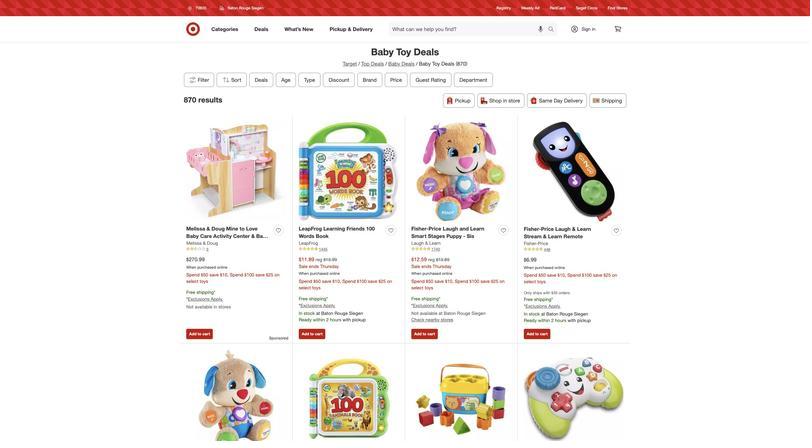 Task type: locate. For each thing, give the bounding box(es) containing it.
$6.99 when purchased online spend $50 save $10, spend $100 save $25 on select toys
[[524, 257, 618, 285]]

& inside 'link'
[[426, 240, 428, 246]]

$100 inside $12.59 reg $13.89 sale ends thursday when purchased online spend $50 save $10, spend $100 save $25 on select toys
[[470, 279, 480, 284]]

fisher- up smart
[[412, 226, 429, 232]]

not inside free shipping * * exclusions apply. not available at baton rouge siegen check nearby stores
[[412, 311, 419, 316]]

1740 link
[[412, 246, 511, 252]]

$100 inside $11.89 reg $13.99 sale ends thursday when purchased online spend $50 save $10, spend $100 save $25 on select toys
[[357, 279, 367, 284]]

save
[[210, 272, 219, 278], [256, 272, 265, 278], [547, 273, 557, 278], [594, 273, 603, 278], [322, 279, 332, 284], [368, 279, 378, 284], [435, 279, 444, 284], [481, 279, 490, 284]]

redcard link
[[550, 5, 566, 11]]

1 sale from the left
[[299, 264, 308, 269]]

0 horizontal spatial care
[[186, 240, 198, 247]]

- left pink at left
[[226, 240, 228, 247]]

$25 inside $6.99 when purchased online spend $50 save $10, spend $100 save $25 on select toys
[[604, 273, 611, 278]]

1 thursday from the left
[[320, 264, 339, 269]]

at for $12.59
[[439, 311, 443, 316]]

exclusions inside free shipping * * exclusions apply. not available at baton rouge siegen check nearby stores
[[413, 303, 435, 308]]

purchased
[[198, 265, 216, 270], [535, 265, 554, 270], [310, 271, 329, 276], [423, 271, 441, 276]]

/ right top deals 'link'
[[386, 61, 387, 67]]

collection
[[200, 240, 224, 247]]

1 cart from the left
[[203, 332, 210, 336]]

2 horizontal spatial in
[[592, 26, 596, 32]]

toy up the "rating"
[[433, 61, 440, 67]]

1 reg from the left
[[316, 257, 322, 262]]

in
[[299, 311, 303, 316], [524, 311, 528, 317]]

brand button
[[357, 73, 382, 87]]

$270.99
[[186, 256, 205, 263]]

$50 down $12.59
[[426, 279, 434, 284]]

melissa for melissa & doug mine to love baby care activity center & baby care collection - pink
[[186, 226, 205, 232]]

select up only
[[524, 279, 536, 285]]

baby
[[371, 46, 394, 58], [389, 61, 400, 67], [419, 61, 431, 67], [186, 233, 199, 239], [256, 233, 269, 239]]

sort button
[[217, 73, 247, 87]]

online down 446 link
[[555, 265, 565, 270]]

on inside $11.89 reg $13.99 sale ends thursday when purchased online spend $50 save $10, spend $100 save $25 on select toys
[[387, 279, 392, 284]]

ends
[[309, 264, 319, 269], [422, 264, 432, 269]]

melissa up melissa & doug
[[186, 226, 205, 232]]

0 horizontal spatial in
[[299, 311, 303, 316]]

2 melissa from the top
[[186, 240, 202, 246]]

0 vertical spatial -
[[464, 233, 466, 239]]

shipping inside free shipping * * exclusions apply. not available in stores
[[197, 290, 214, 295]]

cart for $6.99
[[540, 332, 548, 336]]

1 vertical spatial available
[[420, 311, 438, 316]]

1 horizontal spatial pickup
[[455, 97, 471, 104]]

1 vertical spatial delivery
[[565, 97, 583, 104]]

spend down the 3 link
[[230, 272, 243, 278]]

exclusions
[[188, 296, 210, 302], [301, 303, 322, 308], [413, 303, 435, 308], [526, 304, 548, 309]]

fisher-price laugh and learn smart stages puppy image
[[186, 350, 286, 441], [186, 350, 286, 441]]

only ships with $35 orders free shipping * * exclusions apply. in stock at  baton rouge siegen ready within 2 hours with pickup
[[524, 291, 591, 323]]

select down $270.99
[[186, 279, 199, 284]]

1 horizontal spatial laugh
[[443, 226, 458, 232]]

0 horizontal spatial laugh
[[412, 240, 424, 246]]

add to cart for $11.89
[[302, 332, 323, 336]]

learn
[[471, 226, 485, 232], [578, 226, 592, 232], [548, 233, 563, 240], [430, 240, 441, 246]]

spend
[[186, 272, 200, 278], [230, 272, 243, 278], [524, 273, 538, 278], [568, 273, 581, 278], [299, 279, 312, 284], [343, 279, 356, 284], [412, 279, 425, 284], [455, 279, 469, 284]]

1 horizontal spatial hours
[[555, 318, 567, 323]]

$50
[[201, 272, 208, 278], [539, 273, 546, 278], [314, 279, 321, 284], [426, 279, 434, 284]]

pink
[[229, 240, 240, 247]]

melissa & doug link
[[186, 240, 218, 246]]

2 reg from the left
[[428, 257, 435, 262]]

price
[[390, 77, 402, 83], [429, 226, 442, 232], [541, 226, 554, 232], [538, 241, 549, 246]]

delivery inside button
[[565, 97, 583, 104]]

0 horizontal spatial within
[[313, 317, 325, 323]]

sale inside $12.59 reg $13.89 sale ends thursday when purchased online spend $50 save $10, spend $100 save $25 on select toys
[[412, 264, 421, 269]]

1 vertical spatial pickup
[[455, 97, 471, 104]]

2 leapfrog from the top
[[299, 240, 318, 246]]

0 vertical spatial delivery
[[353, 26, 373, 32]]

online down $13.89
[[442, 271, 453, 276]]

2 add to cart from the left
[[302, 332, 323, 336]]

free inside free shipping * * exclusions apply. not available in stores
[[186, 290, 195, 295]]

baby up guest
[[419, 61, 431, 67]]

cart for $12.59
[[428, 332, 435, 336]]

leapfrog learning friends 100 words book image
[[299, 122, 399, 221], [299, 122, 399, 221]]

baby down love
[[256, 233, 269, 239]]

$10, down $13.89
[[445, 279, 454, 284]]

1 horizontal spatial care
[[200, 233, 212, 239]]

add for $6.99
[[527, 332, 535, 336]]

select inside $12.59 reg $13.89 sale ends thursday when purchased online spend $50 save $10, spend $100 save $25 on select toys
[[412, 285, 424, 291]]

when down $270.99
[[186, 265, 197, 270]]

0 horizontal spatial stock
[[304, 311, 315, 316]]

1 vertical spatial target
[[343, 61, 357, 67]]

0 vertical spatial not
[[186, 304, 194, 310]]

to for $12.59
[[423, 332, 427, 336]]

laugh & learn
[[412, 240, 441, 246]]

3 cart from the left
[[428, 332, 435, 336]]

select down $11.89 on the bottom left of the page
[[299, 285, 311, 291]]

2 vertical spatial in
[[214, 304, 217, 310]]

0 horizontal spatial -
[[226, 240, 228, 247]]

to for $11.89
[[310, 332, 314, 336]]

toy up baby deals link
[[397, 46, 411, 58]]

ends inside $11.89 reg $13.99 sale ends thursday when purchased online spend $50 save $10, spend $100 save $25 on select toys
[[309, 264, 319, 269]]

sale for $12.59
[[412, 264, 421, 269]]

learn inside 'laugh & learn' 'link'
[[430, 240, 441, 246]]

weekly ad
[[522, 6, 540, 10]]

in for shop
[[503, 97, 507, 104]]

available inside free shipping * * exclusions apply. not available at baton rouge siegen check nearby stores
[[420, 311, 438, 316]]

$270.99 when purchased online spend $50 save $10, spend $100 save $25 on select toys
[[186, 256, 280, 284]]

1 horizontal spatial sale
[[412, 264, 421, 269]]

target link
[[343, 61, 357, 67]]

categories link
[[206, 22, 247, 36]]

1 ends from the left
[[309, 264, 319, 269]]

same day delivery
[[539, 97, 583, 104]]

melissa & doug mine to love baby care activity center & baby care collection - pink
[[186, 226, 269, 247]]

apply. inside free shipping * * exclusions apply. not available at baton rouge siegen check nearby stores
[[436, 303, 448, 308]]

1 horizontal spatial 2
[[552, 318, 554, 323]]

0 horizontal spatial with
[[343, 317, 351, 323]]

not inside free shipping * * exclusions apply. not available in stores
[[186, 304, 194, 310]]

1 add to cart from the left
[[189, 332, 210, 336]]

spend down $11.89 on the bottom left of the page
[[299, 279, 312, 284]]

0 horizontal spatial available
[[195, 304, 213, 310]]

0 vertical spatial in
[[592, 26, 596, 32]]

when down $12.59
[[412, 271, 422, 276]]

reg inside $12.59 reg $13.89 sale ends thursday when purchased online spend $50 save $10, spend $100 save $25 on select toys
[[428, 257, 435, 262]]

2 horizontal spatial at
[[542, 311, 545, 317]]

$100 inside $6.99 when purchased online spend $50 save $10, spend $100 save $25 on select toys
[[582, 273, 592, 278]]

$10, down $13.99
[[333, 279, 341, 284]]

doug for melissa & doug mine to love baby care activity center & baby care collection - pink
[[212, 226, 225, 232]]

to for $270.99
[[198, 332, 202, 336]]

purchased down $13.89
[[423, 271, 441, 276]]

apply. inside free shipping * * exclusions apply. not available in stores
[[211, 296, 223, 302]]

shipping for free shipping * * exclusions apply. in stock at  baton rouge siegen ready within 2 hours with pickup
[[309, 296, 327, 302]]

toys up free shipping * * exclusions apply. in stock at  baton rouge siegen ready within 2 hours with pickup
[[312, 285, 321, 291]]

rouge inside free shipping * * exclusions apply. in stock at  baton rouge siegen ready within 2 hours with pickup
[[335, 311, 348, 316]]

- left sis
[[464, 233, 466, 239]]

1 horizontal spatial stores
[[441, 317, 454, 323]]

doug up activity
[[212, 226, 225, 232]]

thursday inside $12.59 reg $13.89 sale ends thursday when purchased online spend $50 save $10, spend $100 save $25 on select toys
[[433, 264, 452, 269]]

$50 down $270.99
[[201, 272, 208, 278]]

1 horizontal spatial stock
[[529, 311, 540, 317]]

ends inside $12.59 reg $13.89 sale ends thursday when purchased online spend $50 save $10, spend $100 save $25 on select toys
[[422, 264, 432, 269]]

on
[[275, 272, 280, 278], [613, 273, 618, 278], [387, 279, 392, 284], [500, 279, 505, 284]]

2 thursday from the left
[[433, 264, 452, 269]]

laugh inside fisher-price laugh & learn stream & learn remote
[[556, 226, 571, 232]]

price up stream
[[541, 226, 554, 232]]

- inside fisher-price laugh and learn smart stages puppy - sis
[[464, 233, 466, 239]]

free inside free shipping * * exclusions apply. not available at baton rouge siegen check nearby stores
[[412, 296, 421, 302]]

rouge inside only ships with $35 orders free shipping * * exclusions apply. in stock at  baton rouge siegen ready within 2 hours with pickup
[[560, 311, 573, 317]]

target left top
[[343, 61, 357, 67]]

1 horizontal spatial /
[[386, 61, 387, 67]]

laugh
[[443, 226, 458, 232], [556, 226, 571, 232], [412, 240, 424, 246]]

reg down 1740
[[428, 257, 435, 262]]

0 horizontal spatial stores
[[219, 304, 231, 310]]

melissa for melissa & doug
[[186, 240, 202, 246]]

reg inside $11.89 reg $13.99 sale ends thursday when purchased online spend $50 save $10, spend $100 save $25 on select toys
[[316, 257, 322, 262]]

in inside button
[[503, 97, 507, 104]]

siegen inside free shipping * * exclusions apply. not available at baton rouge siegen check nearby stores
[[472, 311, 486, 316]]

*
[[214, 290, 216, 295], [327, 296, 328, 302], [439, 296, 441, 302], [186, 296, 188, 302], [552, 297, 553, 302], [299, 303, 301, 308], [412, 303, 413, 308], [524, 304, 526, 309]]

purchased inside $11.89 reg $13.99 sale ends thursday when purchased online spend $50 save $10, spend $100 save $25 on select toys
[[310, 271, 329, 276]]

apply.
[[211, 296, 223, 302], [324, 303, 336, 308], [436, 303, 448, 308], [549, 304, 561, 309]]

1 horizontal spatial reg
[[428, 257, 435, 262]]

pickup button
[[443, 93, 475, 108]]

fisher-price laugh & learn stream & learn remote image
[[524, 122, 624, 222], [524, 122, 624, 222]]

check
[[412, 317, 425, 323]]

leapfrog learning friends 100 words book link
[[299, 225, 384, 240]]

2 inside free shipping * * exclusions apply. in stock at  baton rouge siegen ready within 2 hours with pickup
[[326, 317, 329, 323]]

0 horizontal spatial ends
[[309, 264, 319, 269]]

$50 up 'ships'
[[539, 273, 546, 278]]

on inside $12.59 reg $13.89 sale ends thursday when purchased online spend $50 save $10, spend $100 save $25 on select toys
[[500, 279, 505, 284]]

shipping for free shipping * * exclusions apply. not available at baton rouge siegen check nearby stores
[[422, 296, 439, 302]]

learn up 446
[[548, 233, 563, 240]]

deals
[[255, 26, 269, 32], [414, 46, 439, 58], [371, 61, 384, 67], [402, 61, 415, 67], [442, 61, 455, 67], [255, 77, 268, 83]]

online down the 3 link
[[217, 265, 228, 270]]

learn inside fisher-price laugh and learn smart stages puppy - sis
[[471, 226, 485, 232]]

fisher-price laugh and learn game and learn controller image
[[524, 350, 624, 441], [524, 350, 624, 441]]

purchased down $13.99
[[310, 271, 329, 276]]

free shipping * * exclusions apply. not available in stores
[[186, 290, 231, 310]]

price inside fisher-price laugh and learn smart stages puppy - sis
[[429, 226, 442, 232]]

0 vertical spatial leapfrog
[[299, 226, 322, 232]]

learn up sis
[[471, 226, 485, 232]]

$10, down the 3 link
[[220, 272, 229, 278]]

price down baby deals link
[[390, 77, 402, 83]]

shipping inside free shipping * * exclusions apply. not available at baton rouge siegen check nearby stores
[[422, 296, 439, 302]]

toy
[[397, 46, 411, 58], [433, 61, 440, 67]]

deals up price button
[[402, 61, 415, 67]]

1 horizontal spatial -
[[464, 233, 466, 239]]

baton inside only ships with $35 orders free shipping * * exclusions apply. in stock at  baton rouge siegen ready within 2 hours with pickup
[[547, 311, 559, 317]]

2 cart from the left
[[315, 332, 323, 336]]

$10, inside $12.59 reg $13.89 sale ends thursday when purchased online spend $50 save $10, spend $100 save $25 on select toys
[[445, 279, 454, 284]]

when inside $12.59 reg $13.89 sale ends thursday when purchased online spend $50 save $10, spend $100 save $25 on select toys
[[412, 271, 422, 276]]

doug up 3
[[207, 240, 218, 246]]

ends down $11.89 on the bottom left of the page
[[309, 264, 319, 269]]

exclusions for free shipping * * exclusions apply. not available in stores
[[188, 296, 210, 302]]

sale
[[299, 264, 308, 269], [412, 264, 421, 269]]

hours inside free shipping * * exclusions apply. in stock at  baton rouge siegen ready within 2 hours with pickup
[[330, 317, 342, 323]]

/ left top
[[358, 61, 360, 67]]

search button
[[545, 22, 561, 38]]

sale down $12.59
[[412, 264, 421, 269]]

at inside free shipping * * exclusions apply. not available at baton rouge siegen check nearby stores
[[439, 311, 443, 316]]

4 cart from the left
[[540, 332, 548, 336]]

1 horizontal spatial target
[[576, 6, 587, 10]]

sale down $11.89 on the bottom left of the page
[[299, 264, 308, 269]]

$13.89
[[436, 257, 450, 262]]

$100
[[245, 272, 254, 278], [582, 273, 592, 278], [357, 279, 367, 284], [470, 279, 480, 284]]

price up stages
[[429, 226, 442, 232]]

0 horizontal spatial /
[[358, 61, 360, 67]]

2 horizontal spatial laugh
[[556, 226, 571, 232]]

3 add to cart button from the left
[[412, 329, 438, 339]]

0 horizontal spatial thursday
[[320, 264, 339, 269]]

to for $6.99
[[536, 332, 539, 336]]

fisher- up stream
[[524, 226, 541, 232]]

deals left age
[[255, 77, 268, 83]]

1 horizontal spatial within
[[538, 318, 550, 323]]

find stores link
[[608, 5, 628, 11]]

1 horizontal spatial ends
[[422, 264, 432, 269]]

$10, up orders on the bottom right of page
[[558, 273, 567, 278]]

0 horizontal spatial reg
[[316, 257, 322, 262]]

0 horizontal spatial toy
[[397, 46, 411, 58]]

1 add from the left
[[189, 332, 197, 336]]

purchased inside $6.99 when purchased online spend $50 save $10, spend $100 save $25 on select toys
[[535, 265, 554, 270]]

fisher-price baby's first blocks image
[[412, 350, 511, 441], [412, 350, 511, 441]]

0 vertical spatial stores
[[219, 304, 231, 310]]

delivery for pickup & delivery
[[353, 26, 373, 32]]

1 vertical spatial -
[[226, 240, 228, 247]]

1 vertical spatial leapfrog
[[299, 240, 318, 246]]

0 vertical spatial doug
[[212, 226, 225, 232]]

spend down 1445 link
[[343, 279, 356, 284]]

apply. for free shipping * * exclusions apply. in stock at  baton rouge siegen ready within 2 hours with pickup
[[324, 303, 336, 308]]

1 horizontal spatial at
[[439, 311, 443, 316]]

0 horizontal spatial hours
[[330, 317, 342, 323]]

pickup inside free shipping * * exclusions apply. in stock at  baton rouge siegen ready within 2 hours with pickup
[[352, 317, 366, 323]]

reg
[[316, 257, 322, 262], [428, 257, 435, 262]]

1 vertical spatial not
[[412, 311, 419, 316]]

laugh down smart
[[412, 240, 424, 246]]

1 horizontal spatial thursday
[[433, 264, 452, 269]]

/ right baby deals link
[[416, 61, 418, 67]]

spend up orders on the bottom right of page
[[568, 273, 581, 278]]

0 horizontal spatial target
[[343, 61, 357, 67]]

guest
[[416, 77, 430, 83]]

$12.59
[[412, 256, 427, 263]]

4 add to cart from the left
[[527, 332, 548, 336]]

add for $11.89
[[302, 332, 309, 336]]

not for free shipping * * exclusions apply. not available in stores
[[186, 304, 194, 310]]

nearby
[[426, 317, 440, 323]]

pickup right new
[[330, 26, 347, 32]]

toys inside $11.89 reg $13.99 sale ends thursday when purchased online spend $50 save $10, spend $100 save $25 on select toys
[[312, 285, 321, 291]]

leapfrog up words
[[299, 226, 322, 232]]

check nearby stores button
[[412, 317, 454, 323]]

ready
[[299, 317, 312, 323], [524, 318, 537, 323]]

find stores
[[608, 6, 628, 10]]

fisher-price laugh & learn stream & learn remote link
[[524, 226, 609, 240]]

select
[[186, 279, 199, 284], [524, 279, 536, 285], [299, 285, 311, 291], [412, 285, 424, 291]]

add to cart button for $6.99
[[524, 329, 551, 339]]

3 add from the left
[[415, 332, 422, 336]]

$50 down $11.89 on the bottom left of the page
[[314, 279, 321, 284]]

laugh & learn link
[[412, 240, 441, 246]]

0 vertical spatial care
[[200, 233, 212, 239]]

laugh up "remote"
[[556, 226, 571, 232]]

0 horizontal spatial at
[[316, 311, 320, 316]]

stock
[[304, 311, 315, 316], [529, 311, 540, 317]]

pickup inside button
[[455, 97, 471, 104]]

pickup down department button at the top right of page
[[455, 97, 471, 104]]

2 add to cart button from the left
[[299, 329, 326, 339]]

care up melissa & doug
[[200, 233, 212, 239]]

1 horizontal spatial toy
[[433, 61, 440, 67]]

1 add to cart button from the left
[[186, 329, 213, 339]]

0 horizontal spatial pickup
[[330, 26, 347, 32]]

baby up price button
[[389, 61, 400, 67]]

when down $11.89 on the bottom left of the page
[[299, 271, 309, 276]]

446
[[544, 247, 551, 252]]

price button
[[385, 73, 408, 87]]

melissa up $270.99
[[186, 240, 202, 246]]

deals left (870)
[[442, 61, 455, 67]]

price up 446
[[538, 241, 549, 246]]

at inside free shipping * * exclusions apply. in stock at  baton rouge siegen ready within 2 hours with pickup
[[316, 311, 320, 316]]

target left circle
[[576, 6, 587, 10]]

1 melissa from the top
[[186, 226, 205, 232]]

fisher- inside fisher-price laugh & learn stream & learn remote
[[524, 226, 541, 232]]

1 vertical spatial toy
[[433, 61, 440, 67]]

1740
[[432, 247, 440, 252]]

with
[[544, 291, 551, 296], [343, 317, 351, 323], [568, 318, 576, 323]]

age
[[281, 77, 291, 83]]

leapfrog inside leapfrog learning friends 100 words book
[[299, 226, 322, 232]]

toys up free shipping * * exclusions apply. not available at baton rouge siegen check nearby stores
[[425, 285, 434, 291]]

fisher-price laugh and learn smart stages puppy - sis image
[[412, 122, 511, 221], [412, 122, 511, 221]]

ships
[[533, 291, 542, 296]]

4 add from the left
[[527, 332, 535, 336]]

type
[[304, 77, 315, 83]]

thursday down $13.89
[[433, 264, 452, 269]]

melissa & doug mine to love baby care activity center & baby care collection - pink image
[[186, 122, 286, 221], [186, 122, 286, 221]]

online
[[217, 265, 228, 270], [555, 265, 565, 270], [330, 271, 340, 276], [442, 271, 453, 276]]

online inside $6.99 when purchased online spend $50 save $10, spend $100 save $25 on select toys
[[555, 265, 565, 270]]

laugh inside fisher-price laugh and learn smart stages puppy - sis
[[443, 226, 458, 232]]

laugh up puppy
[[443, 226, 458, 232]]

when down the $6.99
[[524, 265, 534, 270]]

toys up 'ships'
[[538, 279, 546, 285]]

exclusions inside free shipping * * exclusions apply. in stock at  baton rouge siegen ready within 2 hours with pickup
[[301, 303, 322, 308]]

add for $12.59
[[415, 332, 422, 336]]

siegen
[[252, 6, 264, 10], [349, 311, 363, 316], [472, 311, 486, 316], [575, 311, 589, 317]]

at
[[316, 311, 320, 316], [439, 311, 443, 316], [542, 311, 545, 317]]

add for $270.99
[[189, 332, 197, 336]]

redcard
[[550, 6, 566, 10]]

sort
[[231, 77, 241, 83]]

1 horizontal spatial available
[[420, 311, 438, 316]]

cart for $11.89
[[315, 332, 323, 336]]

1 leapfrog from the top
[[299, 226, 322, 232]]

pickup for pickup
[[455, 97, 471, 104]]

at inside only ships with $35 orders free shipping * * exclusions apply. in stock at  baton rouge siegen ready within 2 hours with pickup
[[542, 311, 545, 317]]

stores inside free shipping * * exclusions apply. not available at baton rouge siegen check nearby stores
[[441, 317, 454, 323]]

$11.89 reg $13.99 sale ends thursday when purchased online spend $50 save $10, spend $100 save $25 on select toys
[[299, 256, 392, 291]]

leapfrog for leapfrog learning friends 100 words book
[[299, 226, 322, 232]]

0 vertical spatial melissa
[[186, 226, 205, 232]]

fisher- inside fisher-price laugh and learn smart stages puppy - sis
[[412, 226, 429, 232]]

1 horizontal spatial ready
[[524, 318, 537, 323]]

sale inside $11.89 reg $13.99 sale ends thursday when purchased online spend $50 save $10, spend $100 save $25 on select toys
[[299, 264, 308, 269]]

purchased down the $6.99
[[535, 265, 554, 270]]

4 add to cart button from the left
[[524, 329, 551, 339]]

thursday inside $11.89 reg $13.99 sale ends thursday when purchased online spend $50 save $10, spend $100 save $25 on select toys
[[320, 264, 339, 269]]

toys up free shipping * * exclusions apply. not available in stores
[[200, 279, 208, 284]]

leapfrog for leapfrog
[[299, 240, 318, 246]]

online down $13.99
[[330, 271, 340, 276]]

2 horizontal spatial /
[[416, 61, 418, 67]]

thursday down $13.99
[[320, 264, 339, 269]]

1 horizontal spatial pickup
[[578, 318, 591, 323]]

1 vertical spatial stores
[[441, 317, 454, 323]]

0 horizontal spatial in
[[214, 304, 217, 310]]

leapfrog 100 animals book image
[[299, 350, 399, 441], [299, 350, 399, 441]]

1 horizontal spatial delivery
[[565, 97, 583, 104]]

purchased down $270.99
[[198, 265, 216, 270]]

0 horizontal spatial 2
[[326, 317, 329, 323]]

3 add to cart from the left
[[415, 332, 435, 336]]

0 horizontal spatial not
[[186, 304, 194, 310]]

not for free shipping * * exclusions apply. not available at baton rouge siegen check nearby stores
[[412, 311, 419, 316]]

2 add from the left
[[302, 332, 309, 336]]

1 vertical spatial in
[[503, 97, 507, 104]]

add to cart for $270.99
[[189, 332, 210, 336]]

0 vertical spatial target
[[576, 6, 587, 10]]

hours inside only ships with $35 orders free shipping * * exclusions apply. in stock at  baton rouge siegen ready within 2 hours with pickup
[[555, 318, 567, 323]]

shipping inside free shipping * * exclusions apply. in stock at  baton rouge siegen ready within 2 hours with pickup
[[309, 296, 327, 302]]

2 sale from the left
[[412, 264, 421, 269]]

reg down 1445
[[316, 257, 322, 262]]

leapfrog down words
[[299, 240, 318, 246]]

ends down $12.59
[[422, 264, 432, 269]]

circle
[[588, 6, 598, 10]]

1 vertical spatial doug
[[207, 240, 218, 246]]

apply. inside free shipping * * exclusions apply. in stock at  baton rouge siegen ready within 2 hours with pickup
[[324, 303, 336, 308]]

learn up 1740
[[430, 240, 441, 246]]

price inside fisher-price laugh & learn stream & learn remote
[[541, 226, 554, 232]]

0 horizontal spatial pickup
[[352, 317, 366, 323]]

1 horizontal spatial in
[[524, 311, 528, 317]]

2 ends from the left
[[422, 264, 432, 269]]

0 horizontal spatial sale
[[299, 264, 308, 269]]

exclusions inside free shipping * * exclusions apply. not available in stores
[[188, 296, 210, 302]]

0 vertical spatial available
[[195, 304, 213, 310]]

care up $270.99
[[186, 240, 198, 247]]

rouge inside dropdown button
[[239, 6, 251, 10]]

rating
[[431, 77, 446, 83]]

1 horizontal spatial in
[[503, 97, 507, 104]]

love
[[246, 226, 258, 232]]

shipping for free shipping * * exclusions apply. not available in stores
[[197, 290, 214, 295]]

0 vertical spatial toy
[[397, 46, 411, 58]]

0 horizontal spatial delivery
[[353, 26, 373, 32]]

spend down $270.99
[[186, 272, 200, 278]]

available inside free shipping * * exclusions apply. not available in stores
[[195, 304, 213, 310]]

1 vertical spatial melissa
[[186, 240, 202, 246]]

1 horizontal spatial not
[[412, 311, 419, 316]]

$25 inside $12.59 reg $13.89 sale ends thursday when purchased online spend $50 save $10, spend $100 save $25 on select toys
[[491, 279, 499, 284]]

-
[[464, 233, 466, 239], [226, 240, 228, 247]]

0 vertical spatial pickup
[[330, 26, 347, 32]]

add
[[189, 332, 197, 336], [302, 332, 309, 336], [415, 332, 422, 336], [527, 332, 535, 336]]

apply. for free shipping * * exclusions apply. not available at baton rouge siegen check nearby stores
[[436, 303, 448, 308]]

select down $12.59
[[412, 285, 424, 291]]

2 horizontal spatial with
[[568, 318, 576, 323]]

0 horizontal spatial ready
[[299, 317, 312, 323]]

target inside baby toy deals target / top deals / baby deals / baby toy deals (870)
[[343, 61, 357, 67]]

toys
[[200, 279, 208, 284], [538, 279, 546, 285], [312, 285, 321, 291], [425, 285, 434, 291]]



Task type: vqa. For each thing, say whether or not it's contained in the screenshot.
by within the Shipping Get it by Sat, Dec 23
no



Task type: describe. For each thing, give the bounding box(es) containing it.
what's new link
[[279, 22, 322, 36]]

$6.99
[[524, 257, 537, 263]]

deals down baton rouge siegen
[[255, 26, 269, 32]]

870
[[184, 95, 196, 104]]

price for fisher-price laugh and learn smart stages puppy - sis
[[429, 226, 442, 232]]

to inside the melissa & doug mine to love baby care activity center & baby care collection - pink
[[240, 226, 245, 232]]

446 link
[[524, 247, 624, 252]]

ends for $12.59
[[422, 264, 432, 269]]

ready inside only ships with $35 orders free shipping * * exclusions apply. in stock at  baton rouge siegen ready within 2 hours with pickup
[[524, 318, 537, 323]]

ready inside free shipping * * exclusions apply. in stock at  baton rouge siegen ready within 2 hours with pickup
[[299, 317, 312, 323]]

center
[[233, 233, 250, 239]]

online inside $12.59 reg $13.89 sale ends thursday when purchased online spend $50 save $10, spend $100 save $25 on select toys
[[442, 271, 453, 276]]

within inside only ships with $35 orders free shipping * * exclusions apply. in stock at  baton rouge siegen ready within 2 hours with pickup
[[538, 318, 550, 323]]

870 results
[[184, 95, 223, 104]]

baby up top deals 'link'
[[371, 46, 394, 58]]

apply. inside only ships with $35 orders free shipping * * exclusions apply. in stock at  baton rouge siegen ready within 2 hours with pickup
[[549, 304, 561, 309]]

stages
[[428, 233, 445, 239]]

stores
[[617, 6, 628, 10]]

siegen inside only ships with $35 orders free shipping * * exclusions apply. in stock at  baton rouge siegen ready within 2 hours with pickup
[[575, 311, 589, 317]]

pickup inside only ships with $35 orders free shipping * * exclusions apply. in stock at  baton rouge siegen ready within 2 hours with pickup
[[578, 318, 591, 323]]

deals inside button
[[255, 77, 268, 83]]

laugh for puppy
[[443, 226, 458, 232]]

laugh inside 'link'
[[412, 240, 424, 246]]

add to cart for $12.59
[[415, 332, 435, 336]]

fisher- for stream
[[524, 226, 541, 232]]

thursday for $11.89
[[320, 264, 339, 269]]

discount button
[[323, 73, 355, 87]]

mine
[[226, 226, 238, 232]]

70820
[[196, 6, 206, 10]]

sign in
[[582, 26, 596, 32]]

on inside $270.99 when purchased online spend $50 save $10, spend $100 save $25 on select toys
[[275, 272, 280, 278]]

free for free shipping * * exclusions apply. not available at baton rouge siegen check nearby stores
[[412, 296, 421, 302]]

target circle
[[576, 6, 598, 10]]

rouge inside free shipping * * exclusions apply. not available at baton rouge siegen check nearby stores
[[457, 311, 471, 316]]

fisher-price laugh and learn smart stages puppy - sis
[[412, 226, 485, 239]]

toys inside $6.99 when purchased online spend $50 save $10, spend $100 save $25 on select toys
[[538, 279, 546, 285]]

spend up free shipping * * exclusions apply. not available at baton rouge siegen check nearby stores
[[455, 279, 469, 284]]

only
[[524, 291, 532, 296]]

same day delivery button
[[527, 93, 587, 108]]

$10, inside $270.99 when purchased online spend $50 save $10, spend $100 save $25 on select toys
[[220, 272, 229, 278]]

words
[[299, 233, 315, 239]]

exclusions apply. link for free shipping * * exclusions apply. not available in stores
[[188, 296, 223, 302]]

add to cart button for $12.59
[[412, 329, 438, 339]]

deals button
[[249, 73, 273, 87]]

shop in store
[[490, 97, 521, 104]]

at for $11.89
[[316, 311, 320, 316]]

1 horizontal spatial with
[[544, 291, 551, 296]]

deals right top
[[371, 61, 384, 67]]

remote
[[564, 233, 583, 240]]

available for in
[[195, 304, 213, 310]]

smart
[[412, 233, 427, 239]]

3 link
[[186, 246, 286, 252]]

$50 inside $6.99 when purchased online spend $50 save $10, spend $100 save $25 on select toys
[[539, 273, 546, 278]]

fisher-price laugh & learn stream & learn remote
[[524, 226, 592, 240]]

baton rouge siegen
[[228, 6, 264, 10]]

ends for $11.89
[[309, 264, 319, 269]]

free for free shipping * * exclusions apply. in stock at  baton rouge siegen ready within 2 hours with pickup
[[299, 296, 308, 302]]

department button
[[454, 73, 493, 87]]

new
[[303, 26, 314, 32]]

brand
[[363, 77, 377, 83]]

$10, inside $11.89 reg $13.99 sale ends thursday when purchased online spend $50 save $10, spend $100 save $25 on select toys
[[333, 279, 341, 284]]

fisher- for smart
[[412, 226, 429, 232]]

type button
[[299, 73, 321, 87]]

purchased inside $12.59 reg $13.89 sale ends thursday when purchased online spend $50 save $10, spend $100 save $25 on select toys
[[423, 271, 441, 276]]

store
[[509, 97, 521, 104]]

cart for $270.99
[[203, 332, 210, 336]]

pickup & delivery
[[330, 26, 373, 32]]

add to cart button for $11.89
[[299, 329, 326, 339]]

- inside the melissa & doug mine to love baby care activity center & baby care collection - pink
[[226, 240, 228, 247]]

delivery for same day delivery
[[565, 97, 583, 104]]

$11.89
[[299, 256, 315, 263]]

and
[[460, 226, 469, 232]]

free for free shipping * * exclusions apply. not available in stores
[[186, 290, 195, 295]]

what's new
[[285, 26, 314, 32]]

exclusions apply. link for free shipping * * exclusions apply. not available at baton rouge siegen check nearby stores
[[413, 303, 448, 308]]

exclusions apply. link for free shipping * * exclusions apply. in stock at  baton rouge siegen ready within 2 hours with pickup
[[301, 303, 336, 308]]

100
[[366, 226, 375, 232]]

add to cart for $6.99
[[527, 332, 548, 336]]

fisher-price link
[[524, 240, 549, 247]]

filter
[[198, 77, 209, 83]]

on inside $6.99 when purchased online spend $50 save $10, spend $100 save $25 on select toys
[[613, 273, 618, 278]]

weekly ad link
[[522, 5, 540, 11]]

stock inside only ships with $35 orders free shipping * * exclusions apply. in stock at  baton rouge siegen ready within 2 hours with pickup
[[529, 311, 540, 317]]

apply. for free shipping * * exclusions apply. not available in stores
[[211, 296, 223, 302]]

$12.59 reg $13.89 sale ends thursday when purchased online spend $50 save $10, spend $100 save $25 on select toys
[[412, 256, 505, 291]]

$50 inside $12.59 reg $13.89 sale ends thursday when purchased online spend $50 save $10, spend $100 save $25 on select toys
[[426, 279, 434, 284]]

find
[[608, 6, 616, 10]]

target circle link
[[576, 5, 598, 11]]

select inside $11.89 reg $13.99 sale ends thursday when purchased online spend $50 save $10, spend $100 save $25 on select toys
[[299, 285, 311, 291]]

exclusions for free shipping * * exclusions apply. not available at baton rouge siegen check nearby stores
[[413, 303, 435, 308]]

shipping inside only ships with $35 orders free shipping * * exclusions apply. in stock at  baton rouge siegen ready within 2 hours with pickup
[[535, 297, 552, 302]]

siegen inside free shipping * * exclusions apply. in stock at  baton rouge siegen ready within 2 hours with pickup
[[349, 311, 363, 316]]

when inside $270.99 when purchased online spend $50 save $10, spend $100 save $25 on select toys
[[186, 265, 197, 270]]

siegen inside dropdown button
[[252, 6, 264, 10]]

stores inside free shipping * * exclusions apply. not available in stores
[[219, 304, 231, 310]]

reg for $11.89
[[316, 257, 322, 262]]

leapfrog learning friends 100 words book
[[299, 226, 375, 239]]

1 / from the left
[[358, 61, 360, 67]]

activity
[[213, 233, 232, 239]]

book
[[316, 233, 329, 239]]

free shipping * * exclusions apply. in stock at  baton rouge siegen ready within 2 hours with pickup
[[299, 296, 366, 323]]

toys inside $12.59 reg $13.89 sale ends thursday when purchased online spend $50 save $10, spend $100 save $25 on select toys
[[425, 285, 434, 291]]

department
[[460, 77, 487, 83]]

when inside $11.89 reg $13.99 sale ends thursday when purchased online spend $50 save $10, spend $100 save $25 on select toys
[[299, 271, 309, 276]]

fisher-price laugh and learn smart stages puppy - sis link
[[412, 225, 496, 240]]

weekly
[[522, 6, 534, 10]]

spend down the $6.99
[[524, 273, 538, 278]]

stock inside free shipping * * exclusions apply. in stock at  baton rouge siegen ready within 2 hours with pickup
[[304, 311, 315, 316]]

laugh for learn
[[556, 226, 571, 232]]

shipping
[[602, 97, 623, 104]]

baton inside dropdown button
[[228, 6, 238, 10]]

$35
[[552, 291, 558, 296]]

in inside only ships with $35 orders free shipping * * exclusions apply. in stock at  baton rouge siegen ready within 2 hours with pickup
[[524, 311, 528, 317]]

free inside only ships with $35 orders free shipping * * exclusions apply. in stock at  baton rouge siegen ready within 2 hours with pickup
[[524, 297, 533, 302]]

free shipping * * exclusions apply. not available at baton rouge siegen check nearby stores
[[412, 296, 486, 323]]

price for fisher-price laugh & learn stream & learn remote
[[541, 226, 554, 232]]

online inside $270.99 when purchased online spend $50 save $10, spend $100 save $25 on select toys
[[217, 265, 228, 270]]

guest rating
[[416, 77, 446, 83]]

reg for $12.59
[[428, 257, 435, 262]]

fisher-price
[[524, 241, 549, 246]]

doug for melissa & doug
[[207, 240, 218, 246]]

spend down $12.59
[[412, 279, 425, 284]]

search
[[545, 26, 561, 33]]

$25 inside $270.99 when purchased online spend $50 save $10, spend $100 save $25 on select toys
[[266, 272, 273, 278]]

registry
[[497, 6, 511, 10]]

What can we help you find? suggestions appear below search field
[[389, 22, 550, 36]]

$10, inside $6.99 when purchased online spend $50 save $10, spend $100 save $25 on select toys
[[558, 273, 567, 278]]

sign in link
[[566, 22, 606, 36]]

$25 inside $11.89 reg $13.99 sale ends thursday when purchased online spend $50 save $10, spend $100 save $25 on select toys
[[379, 279, 386, 284]]

registry link
[[497, 5, 511, 11]]

shop
[[490, 97, 502, 104]]

available for at
[[420, 311, 438, 316]]

purchased inside $270.99 when purchased online spend $50 save $10, spend $100 save $25 on select toys
[[198, 265, 216, 270]]

discount
[[329, 77, 349, 83]]

baby up melissa & doug
[[186, 233, 199, 239]]

select inside $6.99 when purchased online spend $50 save $10, spend $100 save $25 on select toys
[[524, 279, 536, 285]]

pickup for pickup & delivery
[[330, 26, 347, 32]]

baton inside free shipping * * exclusions apply. in stock at  baton rouge siegen ready within 2 hours with pickup
[[321, 311, 334, 316]]

2 / from the left
[[386, 61, 387, 67]]

in inside free shipping * * exclusions apply. in stock at  baton rouge siegen ready within 2 hours with pickup
[[299, 311, 303, 316]]

sign
[[582, 26, 591, 32]]

melissa & doug
[[186, 240, 218, 246]]

price for fisher-price
[[538, 241, 549, 246]]

2 inside only ships with $35 orders free shipping * * exclusions apply. in stock at  baton rouge siegen ready within 2 hours with pickup
[[552, 318, 554, 323]]

deals up baby deals link
[[414, 46, 439, 58]]

filter button
[[184, 73, 214, 87]]

1 vertical spatial care
[[186, 240, 198, 247]]

top deals link
[[362, 61, 384, 67]]

results
[[198, 95, 223, 104]]

$13.99
[[324, 257, 337, 262]]

learn up "remote"
[[578, 226, 592, 232]]

within inside free shipping * * exclusions apply. in stock at  baton rouge siegen ready within 2 hours with pickup
[[313, 317, 325, 323]]

same
[[539, 97, 553, 104]]

1445 link
[[299, 246, 399, 252]]

deals link
[[249, 22, 277, 36]]

$100 inside $270.99 when purchased online spend $50 save $10, spend $100 save $25 on select toys
[[245, 272, 254, 278]]

what's
[[285, 26, 301, 32]]

exclusions for free shipping * * exclusions apply. in stock at  baton rouge siegen ready within 2 hours with pickup
[[301, 303, 322, 308]]

online inside $11.89 reg $13.99 sale ends thursday when purchased online spend $50 save $10, spend $100 save $25 on select toys
[[330, 271, 340, 276]]

in inside free shipping * * exclusions apply. not available in stores
[[214, 304, 217, 310]]

when inside $6.99 when purchased online spend $50 save $10, spend $100 save $25 on select toys
[[524, 265, 534, 270]]

$50 inside $270.99 when purchased online spend $50 save $10, spend $100 save $25 on select toys
[[201, 272, 208, 278]]

sale for $11.89
[[299, 264, 308, 269]]

with inside free shipping * * exclusions apply. in stock at  baton rouge siegen ready within 2 hours with pickup
[[343, 317, 351, 323]]

baby toy deals target / top deals / baby deals / baby toy deals (870)
[[343, 46, 468, 67]]

$50 inside $11.89 reg $13.99 sale ends thursday when purchased online spend $50 save $10, spend $100 save $25 on select toys
[[314, 279, 321, 284]]

age button
[[276, 73, 296, 87]]

add to cart button for $270.99
[[186, 329, 213, 339]]

select inside $270.99 when purchased online spend $50 save $10, spend $100 save $25 on select toys
[[186, 279, 199, 284]]

stream
[[524, 233, 542, 240]]

exclusions inside only ships with $35 orders free shipping * * exclusions apply. in stock at  baton rouge siegen ready within 2 hours with pickup
[[526, 304, 548, 309]]

baton rouge siegen button
[[216, 2, 268, 14]]

baton inside free shipping * * exclusions apply. not available at baton rouge siegen check nearby stores
[[444, 311, 456, 316]]

toys inside $270.99 when purchased online spend $50 save $10, spend $100 save $25 on select toys
[[200, 279, 208, 284]]

3
[[206, 247, 209, 252]]

in for sign
[[592, 26, 596, 32]]

leapfrog link
[[299, 240, 318, 246]]

price inside button
[[390, 77, 402, 83]]

thursday for $12.59
[[433, 264, 452, 269]]

3 / from the left
[[416, 61, 418, 67]]

fisher- down stream
[[524, 241, 538, 246]]

puppy
[[447, 233, 462, 239]]

ad
[[535, 6, 540, 10]]



